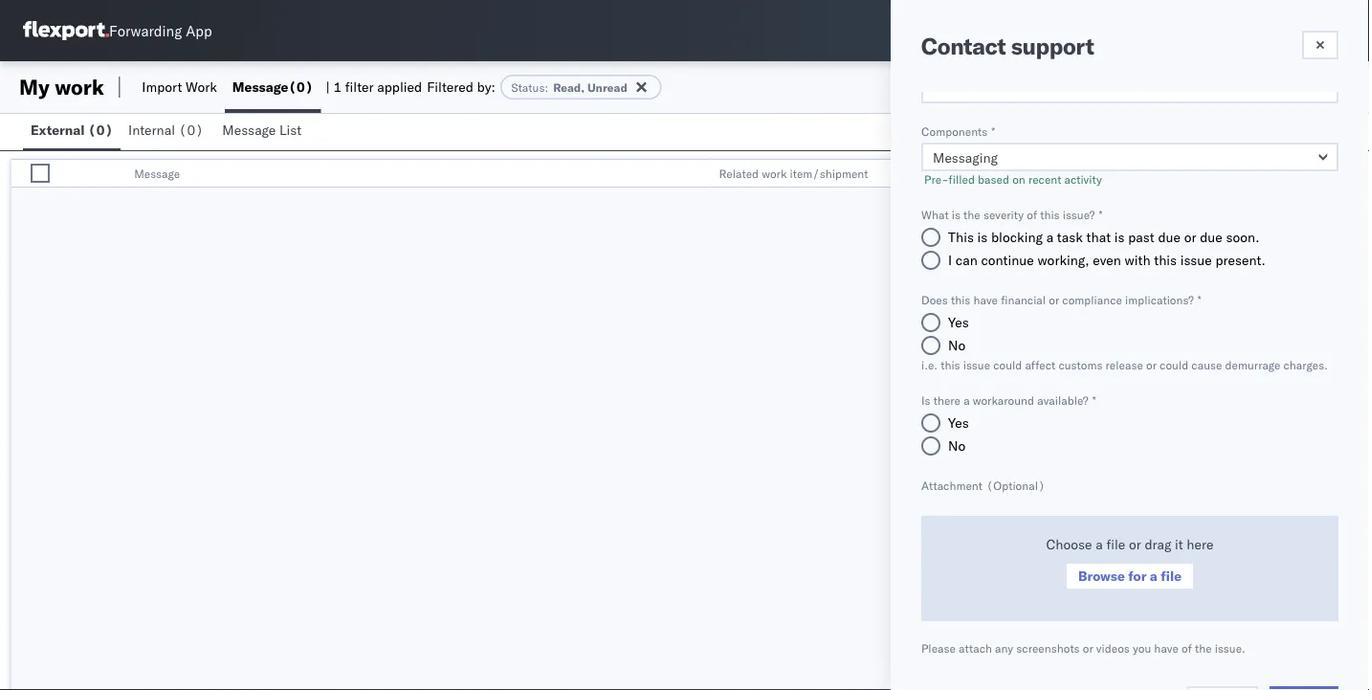 Task type: vqa. For each thing, say whether or not it's contained in the screenshot.
related work item/shipment
yes



Task type: locate. For each thing, give the bounding box(es) containing it.
1 horizontal spatial due
[[1201, 229, 1223, 246]]

1 horizontal spatial have
[[1155, 641, 1179, 655]]

1 horizontal spatial of
[[1182, 641, 1193, 655]]

0 vertical spatial no
[[949, 337, 966, 354]]

file
[[1107, 536, 1126, 553], [1162, 568, 1182, 584]]

message left list
[[222, 122, 276, 138]]

2 vertical spatial message
[[134, 166, 180, 180]]

:
[[545, 80, 549, 94]]

0 horizontal spatial could
[[994, 358, 1023, 372]]

you
[[1133, 641, 1152, 655]]

continue
[[982, 252, 1035, 269]]

issue
[[1181, 252, 1213, 269], [964, 358, 991, 372]]

0 horizontal spatial issue
[[964, 358, 991, 372]]

1 could from the left
[[994, 358, 1023, 372]]

issue left present.
[[1181, 252, 1213, 269]]

the up the "this"
[[964, 207, 981, 222]]

there
[[934, 393, 961, 407]]

0 horizontal spatial due
[[1159, 229, 1181, 246]]

components *
[[922, 124, 996, 138]]

working,
[[1038, 252, 1090, 269]]

customs
[[1059, 358, 1103, 372]]

1 horizontal spatial is
[[978, 229, 988, 246]]

does
[[922, 292, 949, 307]]

of up blocking
[[1027, 207, 1038, 222]]

* right the issue?
[[1099, 207, 1103, 222]]

1 horizontal spatial could
[[1160, 358, 1189, 372]]

of left issue.
[[1182, 641, 1193, 655]]

work up external (0)
[[55, 74, 104, 100]]

yes down "there"
[[949, 415, 970, 431]]

external
[[31, 122, 85, 138]]

0 vertical spatial yes
[[949, 314, 970, 331]]

None text field
[[922, 75, 1339, 103]]

contact
[[922, 32, 1007, 60]]

due right past
[[1159, 229, 1181, 246]]

is for blocking
[[978, 229, 988, 246]]

videos
[[1097, 641, 1130, 655]]

forwarding
[[109, 22, 182, 40]]

a
[[1047, 229, 1054, 246], [964, 393, 970, 407], [1096, 536, 1104, 553], [1151, 568, 1158, 584]]

1 vertical spatial yes
[[949, 415, 970, 431]]

message list button
[[215, 113, 313, 150]]

no up "there"
[[949, 337, 966, 354]]

1 no from the top
[[949, 337, 966, 354]]

0 vertical spatial file
[[1107, 536, 1126, 553]]

no up attachment
[[949, 438, 966, 454]]

2 yes from the top
[[949, 415, 970, 431]]

0 vertical spatial of
[[1027, 207, 1038, 222]]

due left the soon.
[[1201, 229, 1223, 246]]

soon.
[[1227, 229, 1260, 246]]

1 horizontal spatial work
[[762, 166, 787, 180]]

it
[[1176, 536, 1184, 553]]

0 vertical spatial the
[[964, 207, 981, 222]]

message for (0)
[[232, 79, 289, 95]]

browse
[[1079, 568, 1126, 584]]

workaround
[[973, 393, 1035, 407]]

0 vertical spatial work
[[55, 74, 104, 100]]

1 vertical spatial issue
[[964, 358, 991, 372]]

1 vertical spatial of
[[1182, 641, 1193, 655]]

work
[[186, 79, 217, 95]]

yes down can
[[949, 314, 970, 331]]

1 horizontal spatial file
[[1162, 568, 1182, 584]]

message down internal (0) button
[[134, 166, 180, 180]]

is right that
[[1115, 229, 1125, 246]]

1 vertical spatial work
[[762, 166, 787, 180]]

1 horizontal spatial issue
[[1181, 252, 1213, 269]]

no
[[949, 337, 966, 354], [949, 438, 966, 454]]

1 vertical spatial file
[[1162, 568, 1182, 584]]

with
[[1125, 252, 1151, 269]]

my work
[[19, 74, 104, 100]]

| 1 filter applied filtered by:
[[326, 79, 496, 95]]

flexport. image
[[23, 21, 109, 40]]

blocking
[[992, 229, 1044, 246]]

this right does
[[952, 292, 971, 307]]

work right related
[[762, 166, 787, 180]]

0 vertical spatial message
[[232, 79, 289, 95]]

0 vertical spatial issue
[[1181, 252, 1213, 269]]

0 horizontal spatial of
[[1027, 207, 1038, 222]]

screenshots
[[1017, 641, 1080, 655]]

this left the issue?
[[1041, 207, 1060, 222]]

1 vertical spatial the
[[1196, 641, 1213, 655]]

compliance
[[1063, 292, 1123, 307]]

i
[[949, 252, 953, 269]]

1 vertical spatial no
[[949, 438, 966, 454]]

(0) left | on the top of page
[[289, 79, 313, 95]]

2 could from the left
[[1160, 358, 1189, 372]]

internal (0) button
[[121, 113, 215, 150]]

could left affect
[[994, 358, 1023, 372]]

read,
[[554, 80, 585, 94]]

3 resize handle column header from the left
[[936, 160, 959, 189]]

that
[[1087, 229, 1112, 246]]

is there a workaround available? *
[[922, 393, 1097, 407]]

0 horizontal spatial work
[[55, 74, 104, 100]]

status : read, unread
[[512, 80, 628, 94]]

related
[[719, 166, 759, 180]]

file down it
[[1162, 568, 1182, 584]]

2 no from the top
[[949, 438, 966, 454]]

file up browse for a file
[[1107, 536, 1126, 553]]

severity
[[984, 207, 1024, 222]]

0 horizontal spatial the
[[964, 207, 981, 222]]

the
[[964, 207, 981, 222], [1196, 641, 1213, 655]]

resize handle column header for client
[[1186, 160, 1209, 189]]

internal (0)
[[128, 122, 204, 138]]

4 resize handle column header from the left
[[1186, 160, 1209, 189]]

by:
[[477, 79, 496, 95]]

2 resize handle column header from the left
[[687, 160, 710, 189]]

have left financial
[[974, 292, 999, 307]]

due
[[1159, 229, 1181, 246], [1201, 229, 1223, 246]]

message (0)
[[232, 79, 313, 95]]

external (0)
[[31, 122, 113, 138]]

1 vertical spatial message
[[222, 122, 276, 138]]

task
[[1058, 229, 1084, 246]]

browse for a file
[[1079, 568, 1182, 584]]

0 horizontal spatial file
[[1107, 536, 1126, 553]]

message up message list
[[232, 79, 289, 95]]

please
[[922, 641, 956, 655]]

forwarding app
[[109, 22, 212, 40]]

0 horizontal spatial (0)
[[88, 122, 113, 138]]

5 resize handle column header from the left
[[1336, 160, 1358, 189]]

release
[[1106, 358, 1144, 372]]

a right for
[[1151, 568, 1158, 584]]

0 horizontal spatial is
[[952, 207, 961, 222]]

the left issue.
[[1196, 641, 1213, 655]]

could left cause
[[1160, 358, 1189, 372]]

client
[[969, 166, 1000, 180]]

1 yes from the top
[[949, 314, 970, 331]]

this is blocking a task that is past due or due soon.
[[949, 229, 1260, 246]]

have right you
[[1155, 641, 1179, 655]]

pre-filled based on recent activity
[[922, 172, 1103, 186]]

resize handle column header for actions
[[1336, 160, 1358, 189]]

or
[[1185, 229, 1197, 246], [1049, 292, 1060, 307], [1147, 358, 1157, 372], [1130, 536, 1142, 553], [1083, 641, 1094, 655]]

None checkbox
[[31, 164, 50, 183]]

message
[[232, 79, 289, 95], [222, 122, 276, 138], [134, 166, 180, 180]]

2 horizontal spatial (0)
[[289, 79, 313, 95]]

issue up workaround
[[964, 358, 991, 372]]

no for there
[[949, 438, 966, 454]]

1 horizontal spatial (0)
[[179, 122, 204, 138]]

message inside button
[[222, 122, 276, 138]]

forwarding app link
[[23, 21, 212, 40]]

0 vertical spatial have
[[974, 292, 999, 307]]

resize handle column header
[[63, 160, 86, 189], [687, 160, 710, 189], [936, 160, 959, 189], [1186, 160, 1209, 189], [1336, 160, 1358, 189]]

filter
[[345, 79, 374, 95]]

implications?
[[1126, 292, 1195, 307]]

work for related
[[762, 166, 787, 180]]

is right the "this"
[[978, 229, 988, 246]]

could
[[994, 358, 1023, 372], [1160, 358, 1189, 372]]

yes
[[949, 314, 970, 331], [949, 415, 970, 431]]

(0) right external
[[88, 122, 113, 138]]

is right what
[[952, 207, 961, 222]]

even
[[1094, 252, 1122, 269]]

based
[[978, 172, 1010, 186]]

is
[[952, 207, 961, 222], [978, 229, 988, 246], [1115, 229, 1125, 246]]

file inside button
[[1162, 568, 1182, 584]]

a right "there"
[[964, 393, 970, 407]]

(0) right 'internal'
[[179, 122, 204, 138]]

a left the task
[[1047, 229, 1054, 246]]

0 horizontal spatial have
[[974, 292, 999, 307]]



Task type: describe. For each thing, give the bounding box(es) containing it.
app
[[186, 22, 212, 40]]

* right available?
[[1093, 393, 1097, 407]]

browse for a file button
[[1065, 562, 1196, 591]]

please attach any screenshots or videos you have of the issue.
[[922, 641, 1246, 655]]

on
[[1013, 172, 1026, 186]]

(0) for external (0)
[[88, 122, 113, 138]]

past
[[1129, 229, 1155, 246]]

what is the severity of this issue? *
[[922, 207, 1103, 222]]

message list
[[222, 122, 302, 138]]

(optional)
[[987, 478, 1046, 493]]

for
[[1129, 568, 1147, 584]]

2 due from the left
[[1201, 229, 1223, 246]]

is
[[922, 393, 931, 407]]

i.e.
[[922, 358, 938, 372]]

is for the
[[952, 207, 961, 222]]

item/shipment
[[790, 166, 869, 180]]

import work button
[[134, 61, 225, 113]]

yes for this
[[949, 314, 970, 331]]

* right components
[[992, 124, 996, 138]]

external (0) button
[[23, 113, 121, 150]]

or left the drag
[[1130, 536, 1142, 553]]

components
[[922, 124, 988, 138]]

does this have financial or compliance implications? *
[[922, 292, 1202, 307]]

demurrage
[[1226, 358, 1281, 372]]

applied
[[377, 79, 422, 95]]

can
[[956, 252, 978, 269]]

1 resize handle column header from the left
[[63, 160, 86, 189]]

charges.
[[1284, 358, 1329, 372]]

what
[[922, 207, 949, 222]]

this right i.e.
[[941, 358, 961, 372]]

drag
[[1145, 536, 1172, 553]]

a inside button
[[1151, 568, 1158, 584]]

os
[[1316, 23, 1334, 38]]

import work
[[142, 79, 217, 95]]

issue?
[[1063, 207, 1096, 222]]

i.e. this issue could affect customs release or could cause demurrage charges.
[[922, 358, 1329, 372]]

recent
[[1029, 172, 1062, 186]]

choose a file or drag it here
[[1047, 536, 1214, 553]]

|
[[326, 79, 330, 95]]

no for this
[[949, 337, 966, 354]]

(0) for message (0)
[[289, 79, 313, 95]]

internal
[[128, 122, 175, 138]]

Messaging text field
[[922, 143, 1339, 171]]

1 horizontal spatial the
[[1196, 641, 1213, 655]]

available?
[[1038, 393, 1089, 407]]

unread
[[588, 80, 628, 94]]

Search Shipments (/) text field
[[1003, 16, 1188, 45]]

or left videos
[[1083, 641, 1094, 655]]

this right with
[[1155, 252, 1178, 269]]

issue.
[[1216, 641, 1246, 655]]

1 due from the left
[[1159, 229, 1181, 246]]

my
[[19, 74, 50, 100]]

present.
[[1216, 252, 1266, 269]]

message for list
[[222, 122, 276, 138]]

actions
[[1218, 166, 1258, 180]]

list
[[279, 122, 302, 138]]

support
[[1012, 32, 1095, 60]]

(0) for internal (0)
[[179, 122, 204, 138]]

attach
[[959, 641, 993, 655]]

import
[[142, 79, 182, 95]]

any
[[996, 641, 1014, 655]]

pre-
[[925, 172, 949, 186]]

2 horizontal spatial is
[[1115, 229, 1125, 246]]

here
[[1187, 536, 1214, 553]]

1 vertical spatial have
[[1155, 641, 1179, 655]]

1
[[334, 79, 342, 95]]

* right implications?
[[1198, 292, 1202, 307]]

status
[[512, 80, 545, 94]]

related work item/shipment
[[719, 166, 869, 180]]

resize handle column header for message
[[687, 160, 710, 189]]

yes for there
[[949, 415, 970, 431]]

activity
[[1065, 172, 1103, 186]]

attachment (optional)
[[922, 478, 1046, 493]]

contact support
[[922, 32, 1095, 60]]

this
[[949, 229, 975, 246]]

cause
[[1192, 358, 1223, 372]]

or right past
[[1185, 229, 1197, 246]]

os button
[[1303, 9, 1347, 53]]

affect
[[1026, 358, 1056, 372]]

filled
[[949, 172, 976, 186]]

work for my
[[55, 74, 104, 100]]

financial
[[1002, 292, 1046, 307]]

filtered
[[427, 79, 474, 95]]

i can continue working, even with this issue present.
[[949, 252, 1266, 269]]

resize handle column header for related work item/shipment
[[936, 160, 959, 189]]

attachment
[[922, 478, 983, 493]]

or right release
[[1147, 358, 1157, 372]]

or right financial
[[1049, 292, 1060, 307]]

a right choose
[[1096, 536, 1104, 553]]



